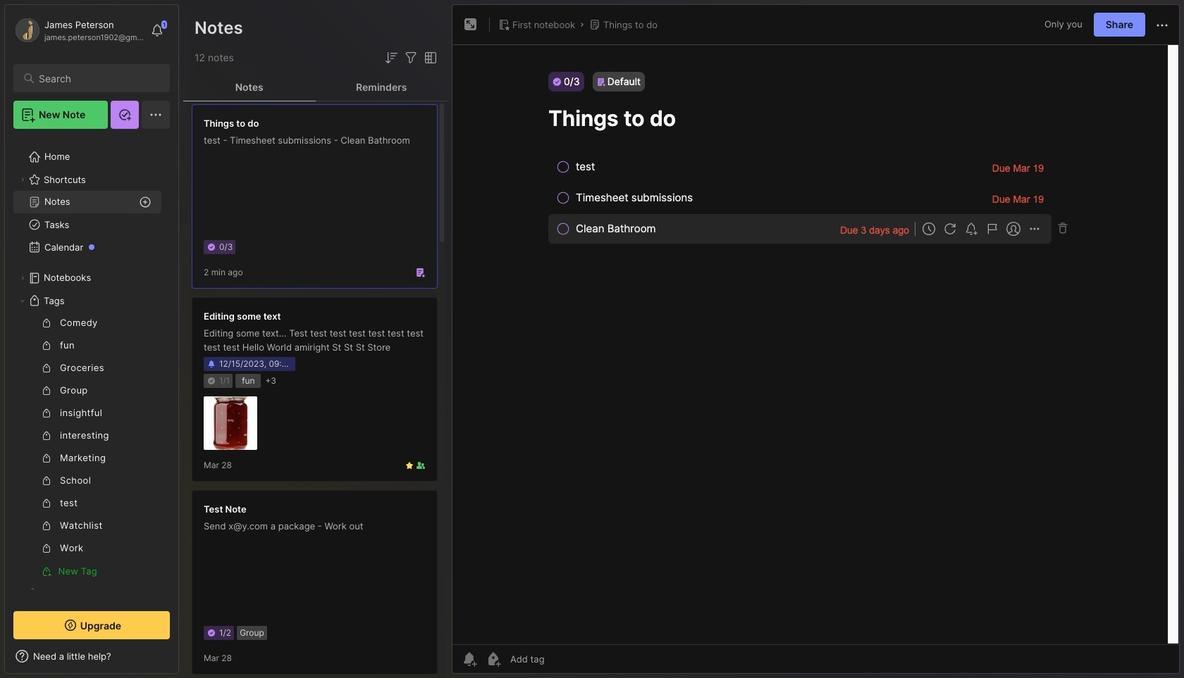 Task type: locate. For each thing, give the bounding box(es) containing it.
Note Editor text field
[[453, 44, 1179, 645]]

expand note image
[[462, 16, 479, 33]]

more actions image
[[1154, 17, 1171, 34]]

tab list
[[183, 73, 448, 102]]

None search field
[[39, 70, 157, 87]]

main element
[[0, 0, 183, 679]]

group
[[13, 312, 161, 583]]

WHAT'S NEW field
[[5, 646, 178, 668]]

none search field inside main element
[[39, 70, 157, 87]]

tree inside main element
[[5, 137, 178, 637]]

Sort options field
[[383, 49, 400, 66]]

click to collapse image
[[178, 653, 189, 670]]

tree
[[5, 137, 178, 637]]

Add filters field
[[403, 49, 419, 66]]

add a reminder image
[[461, 651, 478, 668]]



Task type: vqa. For each thing, say whether or not it's contained in the screenshot.
the Home 'image'
no



Task type: describe. For each thing, give the bounding box(es) containing it.
More actions field
[[1154, 16, 1171, 34]]

Account field
[[13, 16, 144, 44]]

expand tags image
[[18, 297, 27, 305]]

View options field
[[419, 49, 439, 66]]

Add tag field
[[509, 653, 615, 666]]

expand notebooks image
[[18, 274, 27, 283]]

add tag image
[[485, 651, 502, 668]]

Search text field
[[39, 72, 157, 85]]

note window element
[[452, 4, 1180, 678]]

add filters image
[[403, 49, 419, 66]]

thumbnail image
[[204, 397, 257, 450]]

group inside main element
[[13, 312, 161, 583]]



